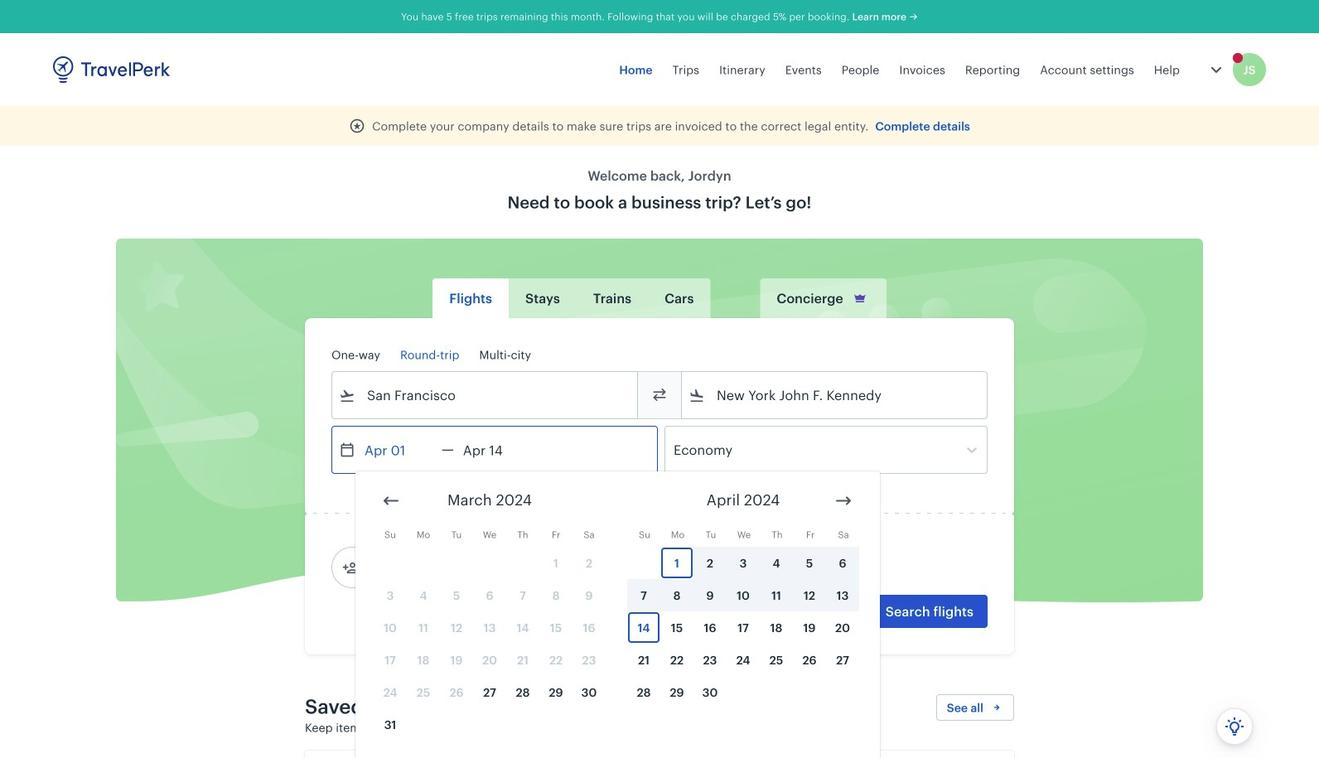 Task type: vqa. For each thing, say whether or not it's contained in the screenshot.
Calendar 'application'
yes



Task type: locate. For each thing, give the bounding box(es) containing it.
calendar application
[[356, 472, 1319, 758]]

move forward to switch to the next month. image
[[834, 491, 854, 511]]

move backward to switch to the previous month. image
[[381, 491, 401, 511]]



Task type: describe. For each thing, give the bounding box(es) containing it.
Return text field
[[454, 427, 540, 473]]

Depart text field
[[356, 427, 442, 473]]

From search field
[[356, 382, 616, 409]]

To search field
[[705, 382, 966, 409]]



